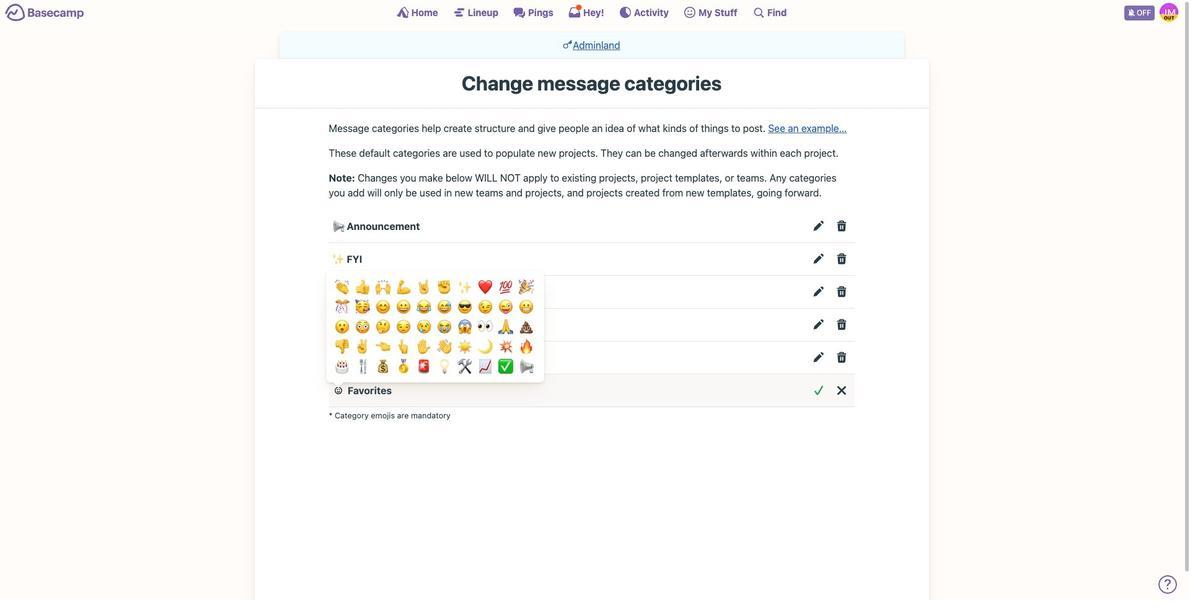 Task type: locate. For each thing, give the bounding box(es) containing it.
switch accounts image
[[5, 3, 84, 22]]

main element
[[0, 0, 1183, 24]]

None text field
[[332, 382, 345, 398]]

keyboard shortcut: ⌘ + / image
[[753, 6, 765, 19]]

jer mill image
[[1160, 3, 1178, 22]]



Task type: vqa. For each thing, say whether or not it's contained in the screenshot.
THE NAME IT… text field
yes



Task type: describe. For each thing, give the bounding box(es) containing it.
Name it… text field
[[348, 382, 467, 398]]



